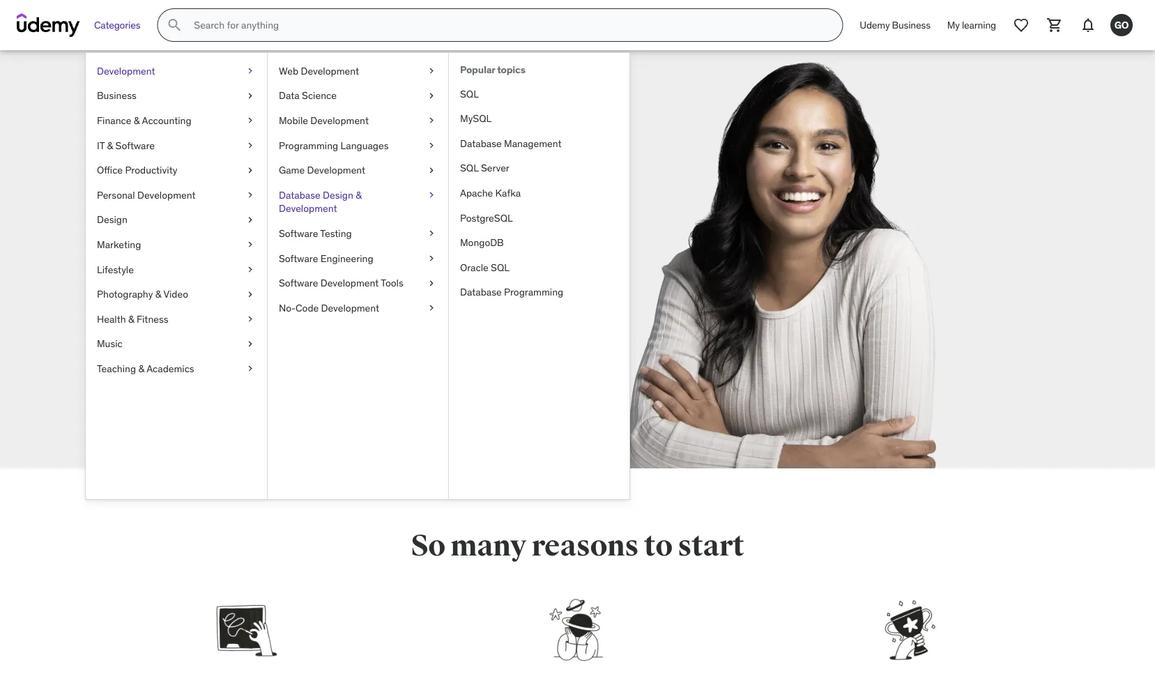 Task type: locate. For each thing, give the bounding box(es) containing it.
development down office productivity link
[[137, 189, 196, 201]]

business up "finance"
[[97, 89, 136, 102]]

0 vertical spatial sql
[[460, 87, 479, 100]]

apache kafka
[[460, 187, 521, 199]]

started
[[258, 317, 296, 332]]

us
[[235, 213, 273, 256]]

xsmall image inside business link
[[245, 89, 256, 103]]

xsmall image for no-code development
[[426, 301, 437, 315]]

database design & development element
[[448, 53, 630, 499]]

xsmall image inside software testing link
[[426, 227, 437, 240]]

0 vertical spatial design
[[323, 189, 353, 201]]

photography & video
[[97, 288, 188, 300]]

apache kafka link
[[449, 181, 630, 205]]

xsmall image inside lifestyle link
[[245, 263, 256, 276]]

xsmall image for office productivity
[[245, 163, 256, 177]]

& for video
[[155, 288, 161, 300]]

personal
[[97, 189, 135, 201]]

xsmall image left your
[[245, 287, 256, 301]]

xsmall image inside photography & video link
[[245, 287, 256, 301]]

design down game development
[[323, 189, 353, 201]]

software inside software engineering link
[[279, 252, 318, 264]]

xsmall image left the mobile
[[245, 114, 256, 127]]

software inside software development tools link
[[279, 277, 318, 289]]

xsmall image for software engineering
[[426, 251, 437, 265]]

0 vertical spatial programming
[[279, 139, 338, 151]]

xsmall image for finance & accounting
[[245, 114, 256, 127]]

web development
[[279, 64, 359, 77]]

1 horizontal spatial programming
[[504, 286, 563, 298]]

programming up game development
[[279, 139, 338, 151]]

1 horizontal spatial business
[[892, 19, 931, 31]]

sql for sql
[[460, 87, 479, 100]]

data science
[[279, 89, 337, 102]]

xsmall image left oracle
[[426, 251, 437, 265]]

& inside photography & video link
[[155, 288, 161, 300]]

business
[[892, 19, 931, 31], [97, 89, 136, 102]]

and
[[285, 260, 307, 277]]

database inside database design & development
[[279, 189, 320, 201]]

business right udemy
[[892, 19, 931, 31]]

mobile development
[[279, 114, 369, 127]]

2 vertical spatial sql
[[491, 261, 510, 274]]

xsmall image up us
[[245, 188, 256, 202]]

database down oracle sql
[[460, 286, 502, 298]]

xsmall image inside marketing 'link'
[[245, 238, 256, 251]]

database inside 'link'
[[460, 137, 502, 150]]

xsmall image inside the finance & accounting link
[[245, 114, 256, 127]]

& left video
[[155, 288, 161, 300]]

& for academics
[[138, 362, 144, 375]]

software engineering link
[[268, 246, 448, 271]]

1 vertical spatial database
[[279, 189, 320, 201]]

development down the categories dropdown button
[[97, 64, 155, 77]]

health
[[97, 313, 126, 325]]

xsmall image inside mobile development link
[[426, 114, 437, 127]]

xsmall image
[[245, 114, 256, 127], [245, 163, 256, 177], [426, 163, 437, 177], [245, 188, 256, 202], [426, 188, 437, 202], [245, 213, 256, 227], [426, 227, 437, 240], [426, 251, 437, 265], [245, 263, 256, 276], [426, 276, 437, 290], [245, 287, 256, 301], [245, 312, 256, 326]]

database for database programming
[[460, 286, 502, 298]]

sql
[[460, 87, 479, 100], [460, 162, 479, 174], [491, 261, 510, 274]]

go
[[1115, 19, 1129, 31]]

finance & accounting
[[97, 114, 191, 127]]

xsmall image inside data science link
[[426, 89, 437, 103]]

software
[[115, 139, 155, 151], [279, 227, 318, 240], [279, 252, 318, 264], [279, 277, 318, 289]]

software up code
[[279, 277, 318, 289]]

design inside database design & development
[[323, 189, 353, 201]]

& inside it & software link
[[107, 139, 113, 151]]

xsmall image inside software engineering link
[[426, 251, 437, 265]]

personal development link
[[86, 183, 267, 207]]

xsmall image left apache
[[426, 188, 437, 202]]

teach
[[257, 174, 348, 218]]

xsmall image left 'sql server'
[[426, 163, 437, 177]]

software development tools link
[[268, 271, 448, 296]]

database up 'sql server'
[[460, 137, 502, 150]]

lifestyle
[[97, 263, 134, 276]]

sql right oracle
[[491, 261, 510, 274]]

design
[[323, 189, 353, 201], [97, 213, 127, 226]]

—
[[185, 279, 196, 296]]

tools
[[381, 277, 403, 289]]

development up science
[[301, 64, 359, 77]]

1 vertical spatial programming
[[504, 286, 563, 298]]

xsmall image inside it & software link
[[245, 139, 256, 152]]

& inside health & fitness link
[[128, 313, 134, 325]]

0 vertical spatial database
[[460, 137, 502, 150]]

xsmall image for software development tools
[[426, 276, 437, 290]]

0 horizontal spatial design
[[97, 213, 127, 226]]

xsmall image inside health & fitness link
[[245, 312, 256, 326]]

& right it
[[107, 139, 113, 151]]

development down programming languages
[[307, 164, 365, 176]]

2 vertical spatial database
[[460, 286, 502, 298]]

categories button
[[86, 8, 149, 42]]

0 horizontal spatial business
[[97, 89, 136, 102]]

software testing
[[279, 227, 352, 240]]

& for fitness
[[128, 313, 134, 325]]

shopping cart with 0 items image
[[1046, 17, 1063, 33]]

xsmall image up including
[[245, 263, 256, 276]]

office
[[97, 164, 123, 176]]

xsmall image inside database design & development link
[[426, 188, 437, 202]]

xsmall image inside "music" link
[[245, 337, 256, 351]]

xsmall image for marketing
[[245, 238, 256, 251]]

xsmall image inside design link
[[245, 213, 256, 227]]

& down game development link
[[356, 189, 362, 201]]

programming languages link
[[268, 133, 448, 158]]

postgresql
[[460, 211, 513, 224]]

design down personal in the top of the page
[[97, 213, 127, 226]]

xsmall image left started
[[245, 312, 256, 326]]

& right teaching
[[138, 362, 144, 375]]

xsmall image for game development
[[426, 163, 437, 177]]

development
[[97, 64, 155, 77], [301, 64, 359, 77], [310, 114, 369, 127], [307, 164, 365, 176], [137, 189, 196, 201], [279, 202, 337, 215], [321, 277, 379, 289], [321, 301, 379, 314]]

xsmall image up instructor
[[245, 213, 256, 227]]

software up and
[[279, 227, 318, 240]]

finance & accounting link
[[86, 108, 267, 133]]

no-
[[279, 301, 296, 314]]

software for software testing
[[279, 227, 318, 240]]

xsmall image inside development link
[[245, 64, 256, 78]]

sql up apache
[[460, 162, 479, 174]]

xsmall image inside web development link
[[426, 64, 437, 78]]

no-code development
[[279, 301, 379, 314]]

software up own in the top of the page
[[279, 252, 318, 264]]

finance
[[97, 114, 131, 127]]

xsmall image left mongodb
[[426, 227, 437, 240]]

my learning link
[[939, 8, 1005, 42]]

software development tools
[[279, 277, 403, 289]]

& inside "teaching & academics" link
[[138, 362, 144, 375]]

xsmall image inside office productivity link
[[245, 163, 256, 177]]

programming
[[279, 139, 338, 151], [504, 286, 563, 298]]

database
[[460, 137, 502, 150], [279, 189, 320, 201], [460, 286, 502, 298]]

xsmall image right tools
[[426, 276, 437, 290]]

xsmall image inside game development link
[[426, 163, 437, 177]]

come
[[155, 174, 251, 218]]

xsmall image inside the no-code development link
[[426, 301, 437, 315]]

engineering
[[321, 252, 373, 264]]

own
[[285, 279, 310, 296]]

xsmall image for it & software
[[245, 139, 256, 152]]

xsmall image inside "teaching & academics" link
[[245, 362, 256, 376]]

music
[[97, 337, 123, 350]]

popular topics
[[460, 63, 525, 76]]

no-code development link
[[268, 296, 448, 320]]

popular
[[460, 63, 495, 76]]

database programming link
[[449, 280, 630, 305]]

design link
[[86, 207, 267, 232]]

become
[[155, 260, 204, 277]]

development up "software testing" at the top left of the page
[[279, 202, 337, 215]]

development up programming languages
[[310, 114, 369, 127]]

& right health
[[128, 313, 134, 325]]

science
[[302, 89, 337, 102]]

languages
[[341, 139, 389, 151]]

1 vertical spatial sql
[[460, 162, 479, 174]]

database down game
[[279, 189, 320, 201]]

1 horizontal spatial design
[[323, 189, 353, 201]]

xsmall image for mobile development
[[426, 114, 437, 127]]

programming down the oracle sql link
[[504, 286, 563, 298]]

xsmall image left game
[[245, 163, 256, 177]]

udemy
[[860, 19, 890, 31]]

software inside software testing link
[[279, 227, 318, 240]]

web
[[279, 64, 298, 77]]

& right "finance"
[[134, 114, 140, 127]]

sql link
[[449, 81, 630, 106]]

database design & development link
[[268, 183, 448, 221]]

& inside the finance & accounting link
[[134, 114, 140, 127]]

xsmall image inside personal development link
[[245, 188, 256, 202]]

sql down popular
[[460, 87, 479, 100]]

& inside database design & development
[[356, 189, 362, 201]]

xsmall image
[[245, 64, 256, 78], [426, 64, 437, 78], [245, 89, 256, 103], [426, 89, 437, 103], [426, 114, 437, 127], [245, 139, 256, 152], [426, 139, 437, 152], [245, 238, 256, 251], [426, 301, 437, 315], [245, 337, 256, 351], [245, 362, 256, 376]]

xsmall image inside programming languages link
[[426, 139, 437, 152]]

xsmall image for software testing
[[426, 227, 437, 240]]

xsmall image inside software development tools link
[[426, 276, 437, 290]]

instructor
[[225, 260, 282, 277]]

kafka
[[495, 187, 521, 199]]

software up office productivity
[[115, 139, 155, 151]]



Task type: vqa. For each thing, say whether or not it's contained in the screenshot.
change
yes



Task type: describe. For each thing, give the bounding box(es) containing it.
with
[[155, 213, 229, 256]]

oracle sql
[[460, 261, 510, 274]]

xsmall image for data science
[[426, 89, 437, 103]]

xsmall image for business
[[245, 89, 256, 103]]

0 vertical spatial business
[[892, 19, 931, 31]]

programming languages
[[279, 139, 389, 151]]

management
[[504, 137, 562, 150]]

udemy business
[[860, 19, 931, 31]]

photography & video link
[[86, 282, 267, 307]]

my
[[947, 19, 960, 31]]

change
[[311, 260, 354, 277]]

get started link
[[155, 308, 378, 341]]

so many reasons to start
[[411, 528, 744, 564]]

xsmall image for development
[[245, 64, 256, 78]]

mysql
[[460, 112, 492, 125]]

programming inside database design & development element
[[504, 286, 563, 298]]

xsmall image for health & fitness
[[245, 312, 256, 326]]

get
[[237, 317, 256, 332]]

music link
[[86, 332, 267, 356]]

mysql link
[[449, 106, 630, 131]]

development down 'engineering'
[[321, 277, 379, 289]]

go link
[[1105, 8, 1138, 42]]

0 horizontal spatial programming
[[279, 139, 338, 151]]

video
[[163, 288, 188, 300]]

teaching
[[97, 362, 136, 375]]

submit search image
[[166, 17, 183, 33]]

mobile
[[279, 114, 308, 127]]

code
[[296, 301, 319, 314]]

testing
[[320, 227, 352, 240]]

xsmall image for design
[[245, 213, 256, 227]]

to
[[644, 528, 672, 564]]

mongodb
[[460, 236, 504, 249]]

oracle
[[460, 261, 489, 274]]

it
[[97, 139, 105, 151]]

game development
[[279, 164, 365, 176]]

learning
[[962, 19, 996, 31]]

data
[[279, 89, 300, 102]]

software for software engineering
[[279, 252, 318, 264]]

Search for anything text field
[[191, 13, 826, 37]]

udemy image
[[17, 13, 80, 37]]

apache
[[460, 187, 493, 199]]

& for accounting
[[134, 114, 140, 127]]

photography
[[97, 288, 153, 300]]

server
[[481, 162, 510, 174]]

office productivity link
[[86, 158, 267, 183]]

marketing
[[97, 238, 141, 251]]

software testing link
[[268, 221, 448, 246]]

database for database management
[[460, 137, 502, 150]]

health & fitness link
[[86, 307, 267, 332]]

xsmall image for music
[[245, 337, 256, 351]]

postgresql link
[[449, 205, 630, 230]]

game development link
[[268, 158, 448, 183]]

xsmall image for teaching & academics
[[245, 362, 256, 376]]

development inside database design & development
[[279, 202, 337, 215]]

an
[[207, 260, 222, 277]]

notifications image
[[1080, 17, 1097, 33]]

development link
[[86, 59, 267, 83]]

mongodb link
[[449, 230, 630, 255]]

development down software development tools link
[[321, 301, 379, 314]]

topics
[[497, 63, 525, 76]]

database for database design & development
[[279, 189, 320, 201]]

sql server
[[460, 162, 510, 174]]

teaching & academics link
[[86, 356, 267, 381]]

software engineering
[[279, 252, 373, 264]]

database design & development
[[279, 189, 362, 215]]

health & fitness
[[97, 313, 168, 325]]

academics
[[146, 362, 194, 375]]

business link
[[86, 83, 267, 108]]

wishlist image
[[1013, 17, 1030, 33]]

get started
[[237, 317, 296, 332]]

many
[[451, 528, 526, 564]]

start
[[678, 528, 744, 564]]

xsmall image for personal development
[[245, 188, 256, 202]]

xsmall image for programming languages
[[426, 139, 437, 152]]

sql server link
[[449, 156, 630, 181]]

& for software
[[107, 139, 113, 151]]

web development link
[[268, 59, 448, 83]]

mobile development link
[[268, 108, 448, 133]]

xsmall image for photography & video
[[245, 287, 256, 301]]

it & software
[[97, 139, 155, 151]]

software inside it & software link
[[115, 139, 155, 151]]

so
[[411, 528, 445, 564]]

data science link
[[268, 83, 448, 108]]

database management link
[[449, 131, 630, 156]]

software for software development tools
[[279, 277, 318, 289]]

xsmall image for web development
[[426, 64, 437, 78]]

personal development
[[97, 189, 196, 201]]

xsmall image for lifestyle
[[245, 263, 256, 276]]

productivity
[[125, 164, 177, 176]]

database programming
[[460, 286, 563, 298]]

1 vertical spatial design
[[97, 213, 127, 226]]

it & software link
[[86, 133, 267, 158]]

teaching & academics
[[97, 362, 194, 375]]

sql for sql server
[[460, 162, 479, 174]]

udemy business link
[[851, 8, 939, 42]]

reasons
[[532, 528, 639, 564]]

oracle sql link
[[449, 255, 630, 280]]

1 vertical spatial business
[[97, 89, 136, 102]]

xsmall image for database design & development
[[426, 188, 437, 202]]

office productivity
[[97, 164, 177, 176]]

database management
[[460, 137, 562, 150]]

lifestyle link
[[86, 257, 267, 282]]



